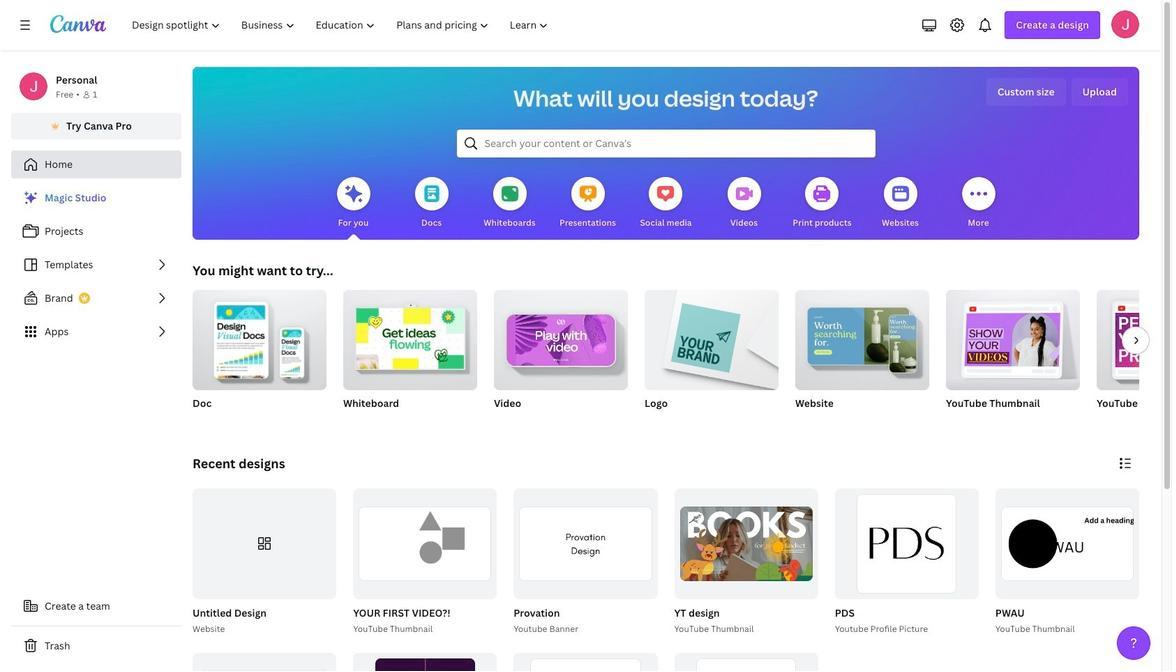 Task type: describe. For each thing, give the bounding box(es) containing it.
james peterson image
[[1111, 10, 1139, 38]]



Task type: vqa. For each thing, say whether or not it's contained in the screenshot.
Create
no



Task type: locate. For each thing, give the bounding box(es) containing it.
Search search field
[[485, 130, 847, 157]]

None search field
[[457, 130, 875, 158]]

list
[[11, 184, 181, 346]]

group
[[494, 285, 628, 428], [494, 285, 628, 391], [645, 285, 779, 428], [645, 285, 779, 391], [795, 285, 929, 428], [795, 285, 929, 391], [946, 285, 1080, 428], [946, 285, 1080, 391], [193, 290, 327, 428], [343, 290, 477, 428], [1097, 290, 1172, 428], [1097, 290, 1172, 391], [190, 489, 336, 637], [193, 489, 336, 600], [350, 489, 497, 637], [353, 489, 497, 600], [511, 489, 658, 637], [514, 489, 658, 600], [672, 489, 818, 637], [674, 489, 818, 600], [832, 489, 979, 637], [835, 489, 979, 600], [993, 489, 1139, 637], [995, 489, 1139, 600], [353, 653, 497, 672], [514, 653, 658, 672], [674, 653, 818, 672]]

top level navigation element
[[123, 11, 561, 39]]



